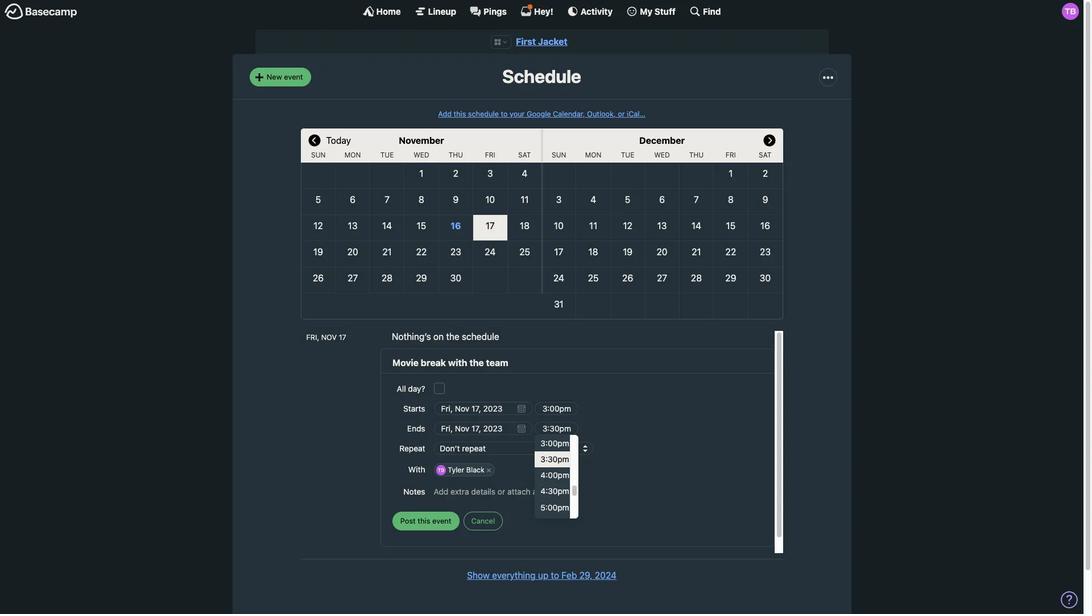 Task type: describe. For each thing, give the bounding box(es) containing it.
tue for december
[[621, 151, 635, 159]]

nothing's
[[392, 332, 431, 342]]

thu for november
[[449, 151, 463, 159]]

fri for november
[[485, 151, 495, 159]]

ical…
[[627, 110, 646, 118]]

this for post
[[418, 516, 430, 525]]

fri,
[[306, 333, 319, 342]]

5:30pm
[[541, 519, 569, 528]]

my stuff
[[640, 6, 676, 16]]

tue for november
[[381, 151, 394, 159]]

2024
[[595, 571, 617, 581]]

3:30pm
[[541, 455, 569, 464]]

pings
[[484, 6, 507, 16]]

4:00pm link
[[535, 468, 570, 484]]

first jacket link
[[516, 36, 568, 47]]

home
[[376, 6, 401, 16]]

2:30pm link
[[535, 420, 570, 436]]

add this schedule to your google calendar, outlook, or ical…
[[438, 110, 646, 118]]

1 vertical spatial schedule
[[462, 332, 499, 342]]

with
[[408, 465, 425, 475]]

5:30pm link
[[535, 516, 570, 532]]

my
[[640, 6, 653, 16]]

new event link
[[249, 68, 311, 86]]

today link
[[326, 129, 351, 151]]

to for schedule
[[501, 110, 508, 118]]

With text field
[[496, 463, 763, 478]]

×
[[487, 466, 491, 475]]

sun for december
[[552, 151, 566, 159]]

1 pick a time… field from the top
[[535, 402, 579, 415]]

3:30pm link
[[535, 452, 570, 468]]

hey!
[[534, 6, 554, 16]]

post
[[400, 516, 416, 525]]

2:30pm
[[541, 423, 569, 432]]

3:00pm link
[[535, 436, 570, 452]]

event inside new event link
[[284, 72, 303, 81]]

calendar,
[[553, 110, 585, 118]]

activity
[[581, 6, 613, 16]]

sat for november
[[518, 151, 531, 159]]

starts
[[403, 404, 425, 414]]

google
[[527, 110, 551, 118]]

hey! button
[[521, 4, 554, 17]]

today
[[326, 135, 351, 146]]

day?
[[408, 384, 425, 394]]

choose date… field for starts
[[434, 402, 533, 415]]

4:00pm
[[541, 471, 570, 480]]

tyler black image
[[1062, 3, 1079, 20]]

wed for november
[[414, 151, 429, 159]]

event inside post this event button
[[432, 516, 451, 525]]

4:30pm link
[[535, 484, 570, 500]]

pings button
[[470, 6, 507, 17]]

cancel
[[471, 516, 495, 525]]

3:00pm
[[541, 439, 569, 448]]

your
[[510, 110, 525, 118]]

stuff
[[655, 6, 676, 16]]

show
[[467, 571, 490, 581]]

outlook,
[[587, 110, 616, 118]]

5:00pm link
[[535, 500, 570, 516]]

show        everything      up to        feb 29, 2024 button
[[467, 569, 617, 583]]



Task type: vqa. For each thing, say whether or not it's contained in the screenshot.
"sat"
yes



Task type: locate. For each thing, give the bounding box(es) containing it.
1 thu from the left
[[449, 151, 463, 159]]

home link
[[363, 6, 401, 17]]

0 horizontal spatial tue
[[381, 151, 394, 159]]

this inside button
[[418, 516, 430, 525]]

0 horizontal spatial fri
[[485, 151, 495, 159]]

this right post
[[418, 516, 430, 525]]

switch accounts image
[[5, 3, 77, 20]]

0 vertical spatial event
[[284, 72, 303, 81]]

1 horizontal spatial sat
[[759, 151, 772, 159]]

mon for november
[[345, 151, 361, 159]]

wed for december
[[654, 151, 670, 159]]

2 sun from the left
[[552, 151, 566, 159]]

tyler black ×
[[448, 466, 491, 475]]

pick a time… field up 2:30pm
[[535, 402, 579, 415]]

1 vertical spatial choose date… field
[[434, 422, 533, 435]]

0 vertical spatial schedule
[[468, 110, 499, 118]]

1 choose date… field from the top
[[434, 402, 533, 415]]

the
[[446, 332, 460, 342]]

to left your
[[501, 110, 508, 118]]

1 vertical spatial this
[[418, 516, 430, 525]]

0 vertical spatial to
[[501, 110, 508, 118]]

sun down calendar,
[[552, 151, 566, 159]]

tyler
[[448, 466, 464, 475]]

1 horizontal spatial mon
[[585, 151, 602, 159]]

sat
[[518, 151, 531, 159], [759, 151, 772, 159]]

show        everything      up to        feb 29, 2024
[[467, 571, 617, 581]]

2 tue from the left
[[621, 151, 635, 159]]

sun
[[311, 151, 326, 159], [552, 151, 566, 159]]

this right add
[[454, 110, 466, 118]]

this
[[454, 110, 466, 118], [418, 516, 430, 525]]

thu
[[449, 151, 463, 159], [689, 151, 704, 159]]

2 choose date… field from the top
[[434, 422, 533, 435]]

0 horizontal spatial event
[[284, 72, 303, 81]]

main element
[[0, 0, 1084, 22]]

mon down outlook,
[[585, 151, 602, 159]]

0 horizontal spatial sat
[[518, 151, 531, 159]]

wed
[[414, 151, 429, 159], [654, 151, 670, 159]]

all day?
[[397, 384, 425, 394]]

Notes text field
[[434, 482, 763, 502]]

1 horizontal spatial this
[[454, 110, 466, 118]]

mon
[[345, 151, 361, 159], [585, 151, 602, 159]]

1 horizontal spatial tue
[[621, 151, 635, 159]]

event
[[284, 72, 303, 81], [432, 516, 451, 525]]

4:30pm
[[541, 487, 570, 496]]

to for up
[[551, 571, 559, 581]]

sun left today link
[[311, 151, 326, 159]]

schedule
[[502, 66, 581, 87]]

black
[[466, 466, 485, 475]]

0 vertical spatial this
[[454, 110, 466, 118]]

1 mon from the left
[[345, 151, 361, 159]]

choose date… field for ends
[[434, 422, 533, 435]]

2 thu from the left
[[689, 151, 704, 159]]

mon down today
[[345, 151, 361, 159]]

everything
[[492, 571, 536, 581]]

nothing's on the schedule
[[392, 332, 499, 342]]

lineup
[[428, 6, 456, 16]]

schedule left your
[[468, 110, 499, 118]]

november
[[399, 135, 444, 146]]

0 horizontal spatial mon
[[345, 151, 361, 159]]

0 horizontal spatial this
[[418, 516, 430, 525]]

ends
[[407, 424, 425, 434]]

0 vertical spatial pick a time… field
[[535, 402, 579, 415]]

1 sun from the left
[[311, 151, 326, 159]]

up
[[538, 571, 549, 581]]

event right new
[[284, 72, 303, 81]]

tue down or
[[621, 151, 635, 159]]

nov
[[321, 333, 337, 342]]

event right post
[[432, 516, 451, 525]]

fri, nov 17
[[306, 333, 346, 342]]

sat for december
[[759, 151, 772, 159]]

0 horizontal spatial sun
[[311, 151, 326, 159]]

tue right today link
[[381, 151, 394, 159]]

new
[[267, 72, 282, 81]]

post this event
[[400, 516, 451, 525]]

Type the name of the event… text field
[[393, 356, 763, 370]]

lineup link
[[415, 6, 456, 17]]

december
[[640, 135, 685, 146]]

activity link
[[567, 6, 613, 17]]

pick a time… field up 3:00pm
[[535, 422, 579, 435]]

thu for december
[[689, 151, 704, 159]]

add this schedule to your google calendar, outlook, or ical… link
[[438, 110, 646, 118]]

1 horizontal spatial sun
[[552, 151, 566, 159]]

cancel button
[[463, 512, 503, 531]]

wed down november
[[414, 151, 429, 159]]

post this event button
[[393, 512, 459, 531]]

0 horizontal spatial thu
[[449, 151, 463, 159]]

Pick a time… field
[[535, 402, 579, 415], [535, 422, 579, 435]]

repeat
[[400, 444, 425, 454]]

1 fri from the left
[[485, 151, 495, 159]]

on
[[434, 332, 444, 342]]

to right up
[[551, 571, 559, 581]]

2 wed from the left
[[654, 151, 670, 159]]

1 horizontal spatial event
[[432, 516, 451, 525]]

to
[[501, 110, 508, 118], [551, 571, 559, 581]]

schedule
[[468, 110, 499, 118], [462, 332, 499, 342]]

1 vertical spatial to
[[551, 571, 559, 581]]

1 sat from the left
[[518, 151, 531, 159]]

mon for december
[[585, 151, 602, 159]]

notes
[[404, 487, 425, 497]]

1 horizontal spatial thu
[[689, 151, 704, 159]]

find button
[[690, 6, 721, 17]]

sun for november
[[311, 151, 326, 159]]

all
[[397, 384, 406, 394]]

2 sat from the left
[[759, 151, 772, 159]]

new event
[[267, 72, 303, 81]]

to inside show        everything      up to        feb 29, 2024 button
[[551, 571, 559, 581]]

2 mon from the left
[[585, 151, 602, 159]]

jacket
[[538, 36, 568, 47]]

17
[[339, 333, 346, 342]]

1 tue from the left
[[381, 151, 394, 159]]

this for add
[[454, 110, 466, 118]]

or
[[618, 110, 625, 118]]

add
[[438, 110, 452, 118]]

2 fri from the left
[[726, 151, 736, 159]]

29,
[[580, 571, 593, 581]]

Choose date… field
[[434, 402, 533, 415], [434, 422, 533, 435]]

fri for december
[[726, 151, 736, 159]]

1 horizontal spatial wed
[[654, 151, 670, 159]]

first
[[516, 36, 536, 47]]

first jacket
[[516, 36, 568, 47]]

1 horizontal spatial fri
[[726, 151, 736, 159]]

tue
[[381, 151, 394, 159], [621, 151, 635, 159]]

1 wed from the left
[[414, 151, 429, 159]]

feb
[[562, 571, 577, 581]]

find
[[703, 6, 721, 16]]

my stuff button
[[626, 6, 676, 17]]

1 vertical spatial event
[[432, 516, 451, 525]]

2 pick a time… field from the top
[[535, 422, 579, 435]]

0 vertical spatial choose date… field
[[434, 402, 533, 415]]

fri
[[485, 151, 495, 159], [726, 151, 736, 159]]

0 horizontal spatial to
[[501, 110, 508, 118]]

wed down 'december'
[[654, 151, 670, 159]]

1 vertical spatial pick a time… field
[[535, 422, 579, 435]]

0 horizontal spatial wed
[[414, 151, 429, 159]]

schedule right the
[[462, 332, 499, 342]]

× link
[[484, 466, 494, 475]]

1 horizontal spatial to
[[551, 571, 559, 581]]

5:00pm
[[541, 503, 569, 512]]



